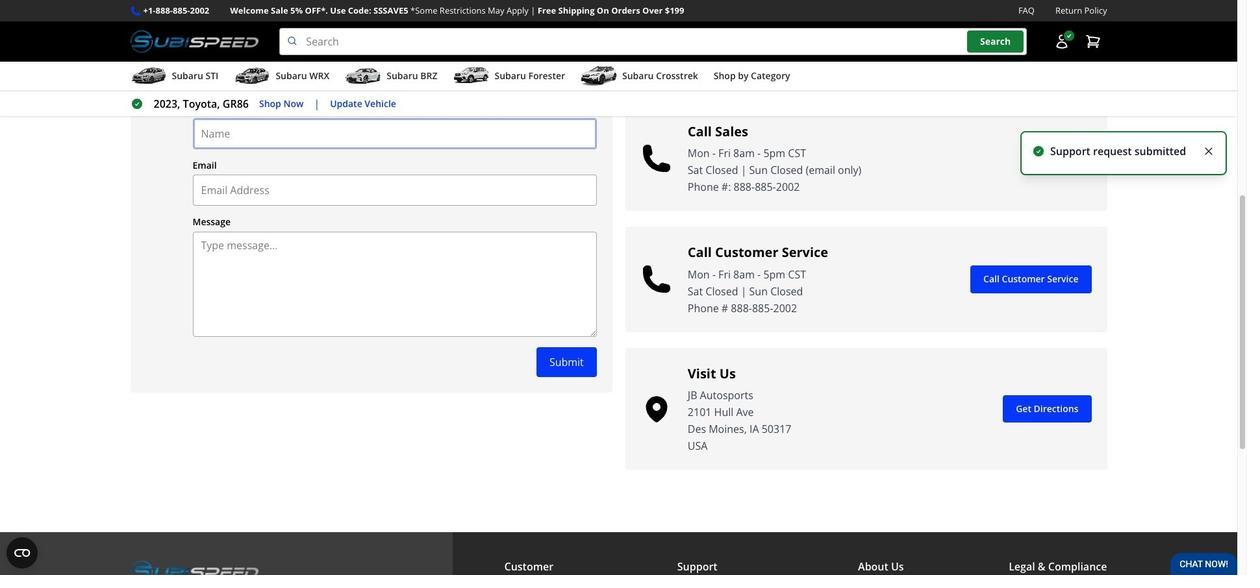 Task type: locate. For each thing, give the bounding box(es) containing it.
0 vertical spatial subispeed logo image
[[130, 28, 259, 55]]

Email Address text field
[[193, 175, 597, 206]]

status
[[1021, 131, 1227, 175]]

Message text field
[[193, 232, 597, 337]]

a subaru wrx thumbnail image image
[[234, 66, 271, 86]]

subispeed logo image
[[130, 28, 259, 55], [130, 559, 259, 576]]

a subaru sti thumbnail image image
[[130, 66, 167, 86]]

1 vertical spatial subispeed logo image
[[130, 559, 259, 576]]

open widget image
[[6, 538, 38, 569]]

search input field
[[280, 28, 1027, 55]]



Task type: vqa. For each thing, say whether or not it's contained in the screenshot.
status in the right of the page
yes



Task type: describe. For each thing, give the bounding box(es) containing it.
1 subispeed logo image from the top
[[130, 28, 259, 55]]

button image
[[1054, 34, 1070, 49]]

a subaru brz thumbnail image image
[[345, 66, 382, 86]]

a subaru forester thumbnail image image
[[453, 66, 490, 86]]

2 subispeed logo image from the top
[[130, 559, 259, 576]]

a subaru crosstrek thumbnail image image
[[581, 66, 617, 86]]

name text field
[[193, 118, 597, 149]]



